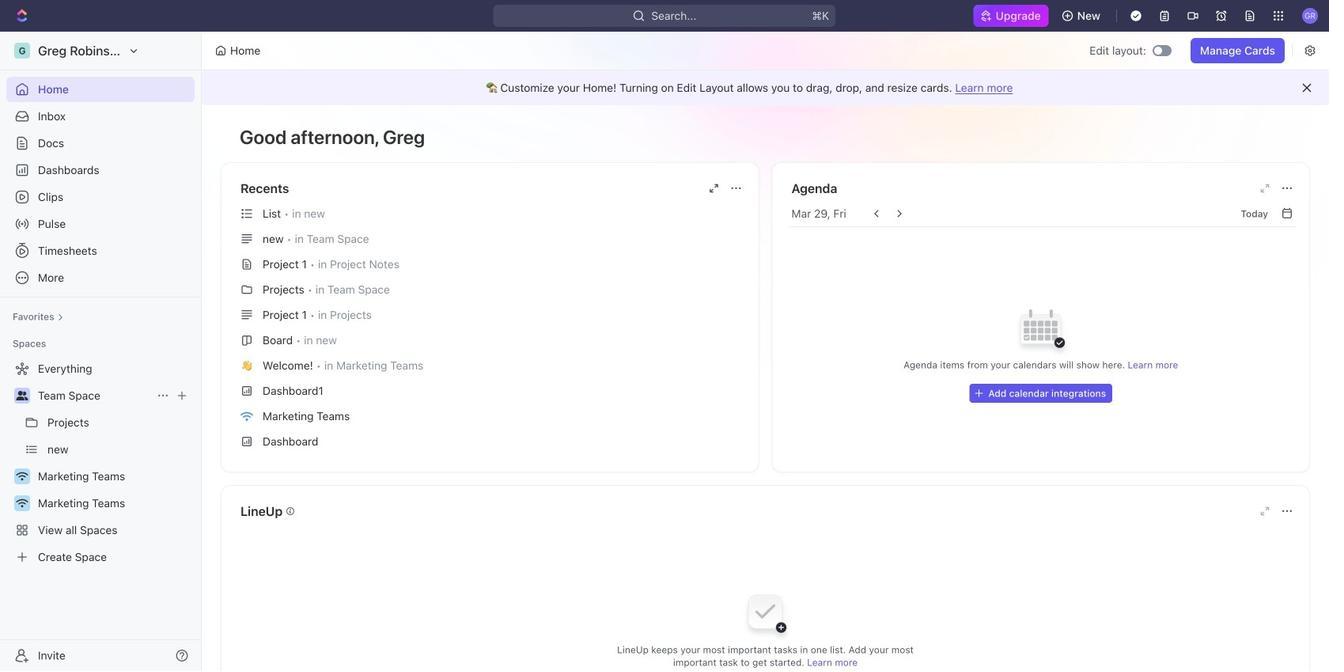 Task type: locate. For each thing, give the bounding box(es) containing it.
tree
[[6, 356, 195, 570]]

1 vertical spatial wifi image
[[16, 499, 28, 508]]

tree inside "sidebar" navigation
[[6, 356, 195, 570]]

greg robinson's workspace, , element
[[14, 43, 30, 59]]

wifi image
[[16, 472, 28, 481]]

alert
[[202, 70, 1330, 105]]

sidebar navigation
[[0, 32, 205, 671]]

0 horizontal spatial wifi image
[[16, 499, 28, 508]]

0 vertical spatial wifi image
[[241, 411, 253, 422]]

wifi image
[[241, 411, 253, 422], [16, 499, 28, 508]]



Task type: vqa. For each thing, say whether or not it's contained in the screenshot.
2nd OQYu6 icon from the bottom
no



Task type: describe. For each thing, give the bounding box(es) containing it.
wifi image inside tree
[[16, 499, 28, 508]]

user group image
[[16, 391, 28, 401]]

1 horizontal spatial wifi image
[[241, 411, 253, 422]]



